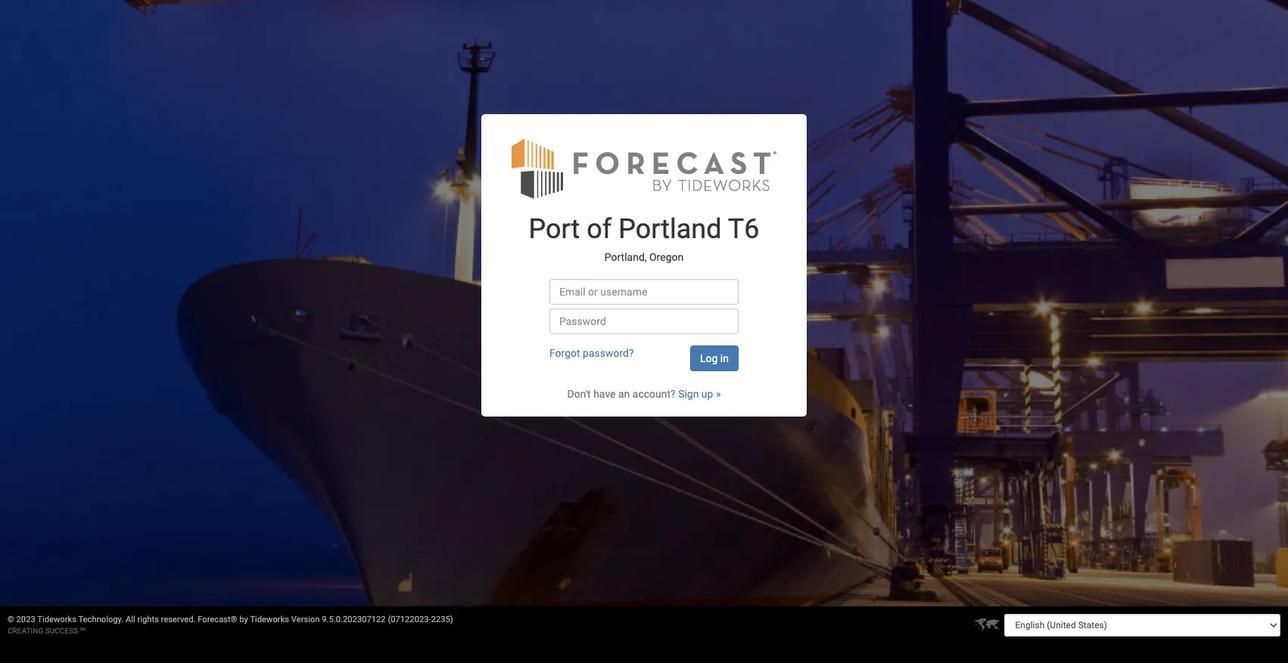 Task type: vqa. For each thing, say whether or not it's contained in the screenshot.
an
yes



Task type: locate. For each thing, give the bounding box(es) containing it.
2235)
[[431, 616, 453, 625]]

Password password field
[[550, 309, 739, 334]]

up
[[702, 388, 714, 400]]

0 horizontal spatial tideworks
[[37, 616, 76, 625]]

all
[[126, 616, 135, 625]]

tideworks
[[37, 616, 76, 625], [250, 616, 289, 625]]

2023
[[16, 616, 35, 625]]

in
[[721, 353, 729, 365]]

don't
[[567, 388, 591, 400]]

tideworks up success
[[37, 616, 76, 625]]

portland
[[619, 213, 722, 245]]

tideworks right the by
[[250, 616, 289, 625]]

1 horizontal spatial tideworks
[[250, 616, 289, 625]]

»
[[716, 388, 721, 400]]

password?
[[583, 347, 634, 359]]

oregon
[[650, 252, 684, 264]]

forecast®
[[198, 616, 237, 625]]

rights
[[137, 616, 159, 625]]

don't have an account? sign up »
[[567, 388, 721, 400]]

an
[[619, 388, 630, 400]]

(07122023-
[[388, 616, 431, 625]]

portland,
[[605, 252, 647, 264]]

© 2023 tideworks technology. all rights reserved. forecast® by tideworks version 9.5.0.202307122 (07122023-2235) creating success ℠
[[8, 616, 453, 636]]



Task type: describe. For each thing, give the bounding box(es) containing it.
forecast® by tideworks image
[[512, 137, 777, 200]]

1 tideworks from the left
[[37, 616, 76, 625]]

have
[[594, 388, 616, 400]]

9.5.0.202307122
[[322, 616, 386, 625]]

of
[[587, 213, 612, 245]]

port of portland t6 portland, oregon
[[529, 213, 760, 264]]

t6
[[728, 213, 760, 245]]

creating
[[8, 628, 43, 636]]

by
[[239, 616, 248, 625]]

©
[[8, 616, 14, 625]]

sign up » link
[[678, 388, 721, 400]]

log
[[700, 353, 718, 365]]

success
[[45, 628, 78, 636]]

port
[[529, 213, 580, 245]]

version
[[291, 616, 320, 625]]

℠
[[80, 628, 86, 636]]

technology.
[[78, 616, 124, 625]]

account?
[[633, 388, 676, 400]]

Email or username text field
[[550, 279, 739, 305]]

forgot password? link
[[550, 347, 634, 359]]

forgot
[[550, 347, 580, 359]]

sign
[[678, 388, 699, 400]]

reserved.
[[161, 616, 196, 625]]

2 tideworks from the left
[[250, 616, 289, 625]]

forgot password? log in
[[550, 347, 729, 365]]

log in button
[[690, 346, 739, 372]]



